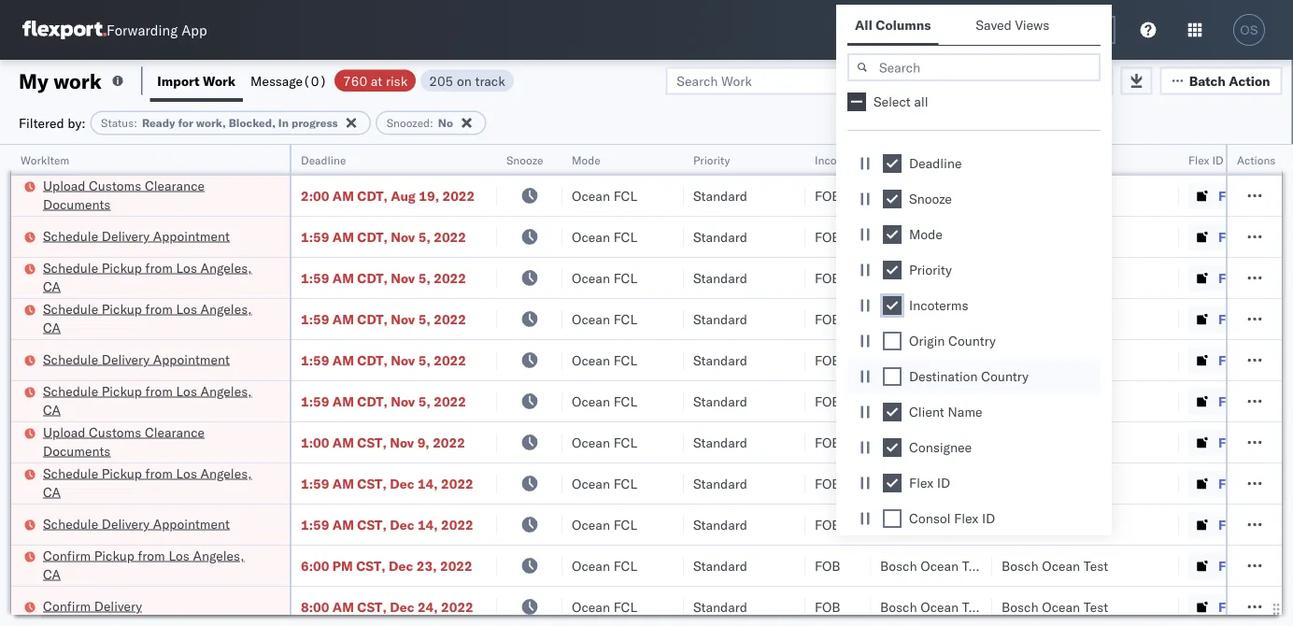 Task type: describe. For each thing, give the bounding box(es) containing it.
confirm pickup from los angeles, ca
[[43, 547, 244, 582]]

schedule delivery appointment for 1:59 am cdt, nov 5, 2022
[[43, 351, 230, 367]]

app
[[182, 21, 207, 39]]

all
[[915, 93, 929, 110]]

(0)
[[303, 72, 327, 89]]

resize handle column header for mode button on the top
[[662, 145, 684, 626]]

upload customs clearance documents for 2:00 am cdt, aug 19, 2022
[[43, 177, 205, 212]]

destination
[[910, 368, 978, 385]]

4 schedule pickup from los angeles, ca link from the top
[[43, 464, 265, 502]]

3 1:59 am cdt, nov 5, 2022 from the top
[[301, 311, 466, 327]]

consol
[[910, 510, 951, 527]]

incoterms button
[[806, 149, 879, 167]]

customs for 2:00
[[89, 177, 141, 194]]

: for snoozed
[[430, 116, 434, 130]]

all
[[855, 17, 873, 33]]

10 am from the top
[[333, 599, 354, 615]]

import work
[[157, 72, 236, 89]]

18894 for confirm delivery
[[1259, 599, 1294, 615]]

1 horizontal spatial id
[[982, 510, 996, 527]]

confirm pickup from los angeles, ca button
[[43, 546, 265, 586]]

1 flex- from the top
[[1219, 187, 1259, 204]]

appointment for 1:59 am cst, dec 14, 2022
[[153, 516, 230, 532]]

1 1:59 am cdt, nov 5, 2022 from the top
[[301, 229, 466, 245]]

9 fcl from the top
[[614, 516, 638, 533]]

9 standard from the top
[[694, 516, 748, 533]]

14, for schedule delivery appointment
[[418, 516, 438, 533]]

2 1:59 am cdt, nov 5, 2022 from the top
[[301, 270, 466, 286]]

flex id button
[[1180, 149, 1294, 167]]

delivery for 1:59 am cst, dec 14, 2022
[[102, 516, 150, 532]]

risk
[[386, 72, 408, 89]]

snoozed : no
[[387, 116, 453, 130]]

snoozed
[[387, 116, 430, 130]]

10 fcl from the top
[[614, 558, 638, 574]]

760
[[343, 72, 367, 89]]

country for origin country
[[949, 333, 996, 349]]

1 schedule from the top
[[43, 228, 98, 244]]

14, for schedule pickup from los angeles, ca
[[418, 475, 438, 492]]

2 schedule from the top
[[43, 259, 98, 276]]

19,
[[419, 187, 439, 204]]

cst, for schedule pickup from los angeles, ca
[[357, 475, 387, 492]]

3 fcl from the top
[[614, 270, 638, 286]]

5 schedule from the top
[[43, 383, 98, 399]]

by:
[[68, 115, 86, 131]]

5 am from the top
[[333, 352, 354, 368]]

message (0)
[[251, 72, 327, 89]]

4 flex- from the top
[[1219, 311, 1259, 327]]

flexport. image
[[22, 21, 107, 39]]

205 on track
[[429, 72, 506, 89]]

1 vertical spatial id
[[937, 475, 951, 491]]

all columns
[[855, 17, 931, 33]]

Search Shipments (/) text field
[[936, 16, 1116, 44]]

9 ocean fcl from the top
[[572, 516, 638, 533]]

8:00
[[301, 599, 329, 615]]

5 1:59 am cdt, nov 5, 2022 from the top
[[301, 393, 466, 409]]

views
[[1016, 17, 1050, 33]]

2 schedule pickup from los angeles, ca button from the top
[[43, 300, 265, 339]]

3 resize handle column header from the left
[[540, 145, 563, 626]]

flex id inside button
[[1189, 153, 1224, 167]]

2 1:59 from the top
[[301, 270, 329, 286]]

flexport
[[881, 187, 930, 204]]

6 flex-18467 from the top
[[1219, 434, 1294, 451]]

8:00 am cst, dec 24, 2022
[[301, 599, 474, 615]]

4 1:59 from the top
[[301, 352, 329, 368]]

flex-16602
[[1219, 187, 1294, 204]]

8 am from the top
[[333, 475, 354, 492]]

customs for 1:00
[[89, 424, 141, 440]]

blocked,
[[229, 116, 276, 130]]

flexport demo consignee
[[881, 187, 1034, 204]]

2 schedule pickup from los angeles, ca from the top
[[43, 301, 252, 336]]

import work button
[[150, 60, 243, 102]]

1 18467 from the top
[[1259, 229, 1294, 245]]

priority button
[[684, 149, 787, 167]]

resize handle column header for incoterms 'button'
[[849, 145, 871, 626]]

dec for schedule pickup from los angeles, ca
[[390, 475, 415, 492]]

batch
[[1190, 72, 1226, 89]]

1 vertical spatial flex id
[[910, 475, 951, 491]]

4 ocean fcl from the top
[[572, 311, 638, 327]]

1 schedule pickup from los angeles, ca button from the top
[[43, 258, 265, 298]]

clearance for 1:00 am cst, nov 9, 2022
[[145, 424, 205, 440]]

at
[[371, 72, 383, 89]]

3 flex-18467 from the top
[[1219, 311, 1294, 327]]

2 fob from the top
[[815, 229, 841, 245]]

6 standard from the top
[[694, 393, 748, 409]]

2 vertical spatial flex
[[955, 510, 979, 527]]

24,
[[418, 599, 438, 615]]

2 ocean fcl from the top
[[572, 229, 638, 245]]

10 flex- from the top
[[1219, 558, 1259, 574]]

3 ocean fcl from the top
[[572, 270, 638, 286]]

client name button
[[871, 149, 974, 167]]

1:59 am cst, dec 14, 2022 for schedule delivery appointment
[[301, 516, 474, 533]]

saved views button
[[969, 8, 1061, 45]]

all columns button
[[848, 8, 939, 45]]

8 resize handle column header from the left
[[1157, 145, 1180, 626]]

4 fob from the top
[[815, 311, 841, 327]]

10 ocean fcl from the top
[[572, 558, 638, 574]]

consol flex id
[[910, 510, 996, 527]]

1 vertical spatial client
[[910, 404, 945, 420]]

6:00 pm cst, dec 23, 2022
[[301, 558, 473, 574]]

cst, for schedule delivery appointment
[[357, 516, 387, 533]]

1 fob from the top
[[815, 187, 841, 204]]

name inside button
[[914, 153, 944, 167]]

status
[[101, 116, 134, 130]]

filtered
[[19, 115, 64, 131]]

11 ocean fcl from the top
[[572, 599, 638, 615]]

schedule delivery appointment for 1:59 am cst, dec 14, 2022
[[43, 516, 230, 532]]

11 fcl from the top
[[614, 599, 638, 615]]

status : ready for work, blocked, in progress
[[101, 116, 338, 130]]

os
[[1241, 23, 1259, 37]]

mode inside mode button
[[572, 153, 601, 167]]

batch action button
[[1161, 67, 1283, 95]]

1 horizontal spatial mode
[[910, 226, 943, 243]]

1 am from the top
[[333, 187, 354, 204]]

import
[[157, 72, 200, 89]]

3 am from the top
[[333, 270, 354, 286]]

schedule delivery appointment link for 1:59 am cst, dec 14, 2022
[[43, 515, 230, 533]]

confirm delivery link
[[43, 597, 142, 616]]

4 standard from the top
[[694, 311, 748, 327]]

4 5, from the top
[[419, 352, 431, 368]]

6 fcl from the top
[[614, 393, 638, 409]]

schedule delivery appointment button for 1:59 am cdt, nov 5, 2022
[[43, 350, 230, 371]]

filtered by:
[[19, 115, 86, 131]]

2 18467 from the top
[[1259, 270, 1294, 286]]

3 standard from the top
[[694, 270, 748, 286]]

my
[[19, 68, 48, 93]]

3 ca from the top
[[43, 402, 61, 418]]

progress
[[292, 116, 338, 130]]

track
[[475, 72, 506, 89]]

work,
[[196, 116, 226, 130]]

confirm pickup from los angeles, ca link
[[43, 546, 265, 584]]

confirm delivery
[[43, 598, 142, 614]]

7 fcl from the top
[[614, 434, 638, 451]]

resize handle column header for workitem button on the top of the page
[[267, 145, 290, 626]]

upload customs clearance documents button for 1:00 am cst, nov 9, 2022
[[43, 423, 265, 462]]

1 schedule delivery appointment from the top
[[43, 228, 230, 244]]

3 fob from the top
[[815, 270, 841, 286]]

documents for 2:00 am cdt, aug 19, 2022
[[43, 196, 111, 212]]

6 am from the top
[[333, 393, 354, 409]]

18894 for schedule delivery appointment
[[1259, 516, 1294, 533]]

9,
[[418, 434, 430, 451]]

select all
[[874, 93, 929, 110]]

4 fcl from the top
[[614, 311, 638, 327]]

1 schedule delivery appointment button from the top
[[43, 227, 230, 247]]

appointment for 1:59 am cdt, nov 5, 2022
[[153, 351, 230, 367]]

1 5, from the top
[[419, 229, 431, 245]]

aug
[[391, 187, 416, 204]]

incoterms inside 'button'
[[815, 153, 866, 167]]

3 schedule pickup from los angeles, ca link from the top
[[43, 382, 265, 419]]

forwarding app link
[[22, 21, 207, 39]]

angeles, inside confirm pickup from los angeles, ca
[[193, 547, 244, 564]]

5 cdt, from the top
[[357, 352, 388, 368]]

23,
[[417, 558, 437, 574]]

6 ocean fcl from the top
[[572, 393, 638, 409]]

2 standard from the top
[[694, 229, 748, 245]]

6 18467 from the top
[[1259, 434, 1294, 451]]

1 vertical spatial client name
[[910, 404, 983, 420]]

1 vertical spatial flex
[[910, 475, 934, 491]]

1 vertical spatial snooze
[[910, 191, 953, 207]]

select
[[874, 93, 911, 110]]

action
[[1230, 72, 1271, 89]]

no
[[438, 116, 453, 130]]

5 fcl from the top
[[614, 352, 638, 368]]

schedule delivery appointment link for 1:59 am cdt, nov 5, 2022
[[43, 350, 230, 369]]

3 schedule pickup from los angeles, ca button from the top
[[43, 382, 265, 421]]

origin country
[[910, 333, 996, 349]]

9 flex- from the top
[[1219, 516, 1259, 533]]

16602
[[1259, 187, 1294, 204]]

upload for 1:00 am cst, nov 9, 2022
[[43, 424, 85, 440]]

workitem
[[21, 153, 69, 167]]

4 schedule pickup from los angeles, ca from the top
[[43, 465, 252, 500]]

flex-18894 for confirm pickup from los angeles, ca
[[1219, 558, 1294, 574]]

delivery for 8:00 am cst, dec 24, 2022
[[94, 598, 142, 614]]

2 cdt, from the top
[[357, 229, 388, 245]]

9 am from the top
[[333, 516, 354, 533]]

8 fcl from the top
[[614, 475, 638, 492]]

my work
[[19, 68, 102, 93]]

5 standard from the top
[[694, 352, 748, 368]]

4 schedule pickup from los angeles, ca button from the top
[[43, 464, 265, 503]]

confirm delivery button
[[43, 597, 142, 617]]

0 vertical spatial consignee
[[971, 187, 1034, 204]]

2 am from the top
[[333, 229, 354, 245]]

205
[[429, 72, 454, 89]]



Task type: locate. For each thing, give the bounding box(es) containing it.
flex right "consol"
[[955, 510, 979, 527]]

ca inside confirm pickup from los angeles, ca
[[43, 566, 61, 582]]

1 horizontal spatial flex id
[[1189, 153, 1224, 167]]

forwarding
[[107, 21, 178, 39]]

deadline up 2:00
[[301, 153, 346, 167]]

client name inside button
[[881, 153, 944, 167]]

id left actions
[[1213, 153, 1224, 167]]

18894 for confirm pickup from los angeles, ca
[[1259, 558, 1294, 574]]

1 cdt, from the top
[[357, 187, 388, 204]]

4 am from the top
[[333, 311, 354, 327]]

0 vertical spatial confirm
[[43, 547, 91, 564]]

0 vertical spatial customs
[[89, 177, 141, 194]]

2 flex-18894 from the top
[[1219, 516, 1294, 533]]

flex-18467 button
[[1189, 224, 1294, 250], [1189, 224, 1294, 250], [1189, 265, 1294, 291], [1189, 265, 1294, 291], [1189, 306, 1294, 332], [1189, 306, 1294, 332], [1189, 347, 1294, 373], [1189, 347, 1294, 373], [1189, 388, 1294, 415], [1189, 388, 1294, 415], [1189, 430, 1294, 456], [1189, 430, 1294, 456]]

1 schedule delivery appointment link from the top
[[43, 227, 230, 245]]

schedule delivery appointment button for 1:59 am cst, dec 14, 2022
[[43, 515, 230, 535]]

0 vertical spatial country
[[949, 333, 996, 349]]

documents for 1:00 am cst, nov 9, 2022
[[43, 443, 111, 459]]

resize handle column header
[[267, 145, 290, 626], [475, 145, 497, 626], [540, 145, 563, 626], [662, 145, 684, 626], [783, 145, 806, 626], [849, 145, 871, 626], [970, 145, 993, 626], [1157, 145, 1180, 626], [1260, 145, 1283, 626]]

2 upload customs clearance documents button from the top
[[43, 423, 265, 462]]

5 ocean fcl from the top
[[572, 352, 638, 368]]

consignee
[[971, 187, 1034, 204], [910, 439, 972, 456]]

actions
[[1238, 153, 1276, 167]]

0 vertical spatial documents
[[43, 196, 111, 212]]

7 fob from the top
[[815, 434, 841, 451]]

documents
[[43, 196, 111, 212], [43, 443, 111, 459]]

country for destination country
[[982, 368, 1029, 385]]

client up flexport
[[881, 153, 911, 167]]

760 at risk
[[343, 72, 408, 89]]

upload customs clearance documents link for 1:00
[[43, 423, 265, 460]]

upload customs clearance documents for 1:00 am cst, nov 9, 2022
[[43, 424, 205, 459]]

11 flex- from the top
[[1219, 599, 1259, 615]]

1 vertical spatial confirm
[[43, 598, 91, 614]]

flex-16602 button
[[1189, 183, 1294, 209], [1189, 183, 1294, 209]]

dec for schedule delivery appointment
[[390, 516, 415, 533]]

dec down "1:00 am cst, nov 9, 2022"
[[390, 475, 415, 492]]

cst, down "1:00 am cst, nov 9, 2022"
[[357, 475, 387, 492]]

1 horizontal spatial :
[[430, 116, 434, 130]]

3 1:59 from the top
[[301, 311, 329, 327]]

delivery for 1:59 am cdt, nov 5, 2022
[[102, 351, 150, 367]]

snooze down client name button
[[910, 191, 953, 207]]

deadline inside button
[[301, 153, 346, 167]]

upload customs clearance documents button for 2:00 am cdt, aug 19, 2022
[[43, 176, 265, 215]]

5 flex- from the top
[[1219, 352, 1259, 368]]

dec for confirm delivery
[[390, 599, 415, 615]]

dec up 6:00 pm cst, dec 23, 2022
[[390, 516, 415, 533]]

7 standard from the top
[[694, 434, 748, 451]]

0 vertical spatial upload customs clearance documents
[[43, 177, 205, 212]]

11 standard from the top
[[694, 599, 748, 615]]

upload customs clearance documents link for 2:00
[[43, 176, 265, 214]]

4 flex-18894 from the top
[[1219, 599, 1294, 615]]

0 vertical spatial schedule delivery appointment link
[[43, 227, 230, 245]]

2 vertical spatial schedule delivery appointment button
[[43, 515, 230, 535]]

10 fob from the top
[[815, 558, 841, 574]]

2 14, from the top
[[418, 516, 438, 533]]

6 cdt, from the top
[[357, 393, 388, 409]]

origin
[[910, 333, 945, 349]]

2 vertical spatial id
[[982, 510, 996, 527]]

message
[[251, 72, 303, 89]]

from inside confirm pickup from los angeles, ca
[[138, 547, 165, 564]]

0 vertical spatial appointment
[[153, 228, 230, 244]]

cst, left 9,
[[357, 434, 387, 451]]

3 flex- from the top
[[1219, 270, 1259, 286]]

for
[[178, 116, 193, 130]]

columns
[[876, 17, 931, 33]]

1 horizontal spatial deadline
[[910, 155, 962, 172]]

work
[[203, 72, 236, 89]]

fcl
[[614, 187, 638, 204], [614, 229, 638, 245], [614, 270, 638, 286], [614, 311, 638, 327], [614, 352, 638, 368], [614, 393, 638, 409], [614, 434, 638, 451], [614, 475, 638, 492], [614, 516, 638, 533], [614, 558, 638, 574], [614, 599, 638, 615]]

1:00
[[301, 434, 329, 451]]

1 vertical spatial upload customs clearance documents button
[[43, 423, 265, 462]]

1:59 am cst, dec 14, 2022 for schedule pickup from los angeles, ca
[[301, 475, 474, 492]]

schedule pickup from los angeles, ca link
[[43, 258, 265, 296], [43, 300, 265, 337], [43, 382, 265, 419], [43, 464, 265, 502]]

1 horizontal spatial snooze
[[910, 191, 953, 207]]

flex-18894
[[1219, 475, 1294, 492], [1219, 516, 1294, 533], [1219, 558, 1294, 574], [1219, 599, 1294, 615]]

Search Work text field
[[666, 67, 870, 95]]

1 flex-18894 from the top
[[1219, 475, 1294, 492]]

7 schedule from the top
[[43, 516, 98, 532]]

client down destination
[[910, 404, 945, 420]]

file
[[975, 72, 998, 89]]

batch action
[[1190, 72, 1271, 89]]

1:59
[[301, 229, 329, 245], [301, 270, 329, 286], [301, 311, 329, 327], [301, 352, 329, 368], [301, 393, 329, 409], [301, 475, 329, 492], [301, 516, 329, 533]]

0 vertical spatial 1:59 am cst, dec 14, 2022
[[301, 475, 474, 492]]

1:59 am cst, dec 14, 2022
[[301, 475, 474, 492], [301, 516, 474, 533]]

2 vertical spatial schedule delivery appointment
[[43, 516, 230, 532]]

1 vertical spatial upload customs clearance documents
[[43, 424, 205, 459]]

los inside confirm pickup from los angeles, ca
[[169, 547, 190, 564]]

confirm for confirm delivery
[[43, 598, 91, 614]]

5 flex-18467 from the top
[[1219, 393, 1294, 409]]

am
[[333, 187, 354, 204], [333, 229, 354, 245], [333, 270, 354, 286], [333, 311, 354, 327], [333, 352, 354, 368], [333, 393, 354, 409], [333, 434, 354, 451], [333, 475, 354, 492], [333, 516, 354, 533], [333, 599, 354, 615]]

1 standard from the top
[[694, 187, 748, 204]]

2 vertical spatial schedule delivery appointment link
[[43, 515, 230, 533]]

1 vertical spatial upload customs clearance documents link
[[43, 423, 265, 460]]

client
[[881, 153, 911, 167], [910, 404, 945, 420]]

1 vertical spatial priority
[[910, 262, 952, 278]]

0 vertical spatial client name
[[881, 153, 944, 167]]

None checkbox
[[848, 93, 867, 111], [883, 154, 902, 173], [883, 190, 902, 208], [883, 225, 902, 244], [883, 332, 902, 351], [883, 367, 902, 386], [883, 438, 902, 457], [848, 93, 867, 111], [883, 154, 902, 173], [883, 190, 902, 208], [883, 225, 902, 244], [883, 332, 902, 351], [883, 367, 902, 386], [883, 438, 902, 457]]

0 horizontal spatial id
[[937, 475, 951, 491]]

name up demo on the top right of page
[[914, 153, 944, 167]]

0 vertical spatial client
[[881, 153, 911, 167]]

dec for confirm pickup from los angeles, ca
[[389, 558, 414, 574]]

4 cdt, from the top
[[357, 311, 388, 327]]

3 5, from the top
[[419, 311, 431, 327]]

0 vertical spatial schedule delivery appointment
[[43, 228, 230, 244]]

0 horizontal spatial mode
[[572, 153, 601, 167]]

1 vertical spatial consignee
[[910, 439, 972, 456]]

4 schedule from the top
[[43, 351, 98, 367]]

cst, for confirm delivery
[[357, 599, 387, 615]]

1 vertical spatial schedule delivery appointment link
[[43, 350, 230, 369]]

flex-18894 for schedule pickup from los angeles, ca
[[1219, 475, 1294, 492]]

bosch ocean test
[[881, 229, 987, 245], [881, 270, 987, 286], [881, 311, 987, 327], [881, 352, 987, 368], [1002, 352, 1109, 368], [881, 393, 987, 409], [1002, 393, 1109, 409], [881, 434, 987, 451], [881, 475, 987, 492], [881, 516, 987, 533], [881, 558, 987, 574], [1002, 558, 1109, 574], [881, 599, 987, 615], [1002, 599, 1109, 615]]

18894
[[1259, 475, 1294, 492], [1259, 516, 1294, 533], [1259, 558, 1294, 574], [1259, 599, 1294, 615]]

8 flex- from the top
[[1219, 475, 1259, 492]]

0 horizontal spatial flex id
[[910, 475, 951, 491]]

1 vertical spatial mode
[[910, 226, 943, 243]]

4 ca from the top
[[43, 484, 61, 500]]

client name down destination
[[910, 404, 983, 420]]

snooze
[[507, 153, 543, 167], [910, 191, 953, 207]]

2 clearance from the top
[[145, 424, 205, 440]]

incoterms left client name button
[[815, 153, 866, 167]]

1 fcl from the top
[[614, 187, 638, 204]]

pickup inside confirm pickup from los angeles, ca
[[94, 547, 134, 564]]

Search text field
[[848, 53, 1101, 81]]

4 18467 from the top
[[1259, 352, 1294, 368]]

clearance for 2:00 am cdt, aug 19, 2022
[[145, 177, 205, 194]]

country up destination country
[[949, 333, 996, 349]]

1 horizontal spatial name
[[948, 404, 983, 420]]

1 vertical spatial documents
[[43, 443, 111, 459]]

0 vertical spatial upload
[[43, 177, 85, 194]]

5 18467 from the top
[[1259, 393, 1294, 409]]

confirm down confirm pickup from los angeles, ca
[[43, 598, 91, 614]]

1 schedule pickup from los angeles, ca link from the top
[[43, 258, 265, 296]]

0 horizontal spatial deadline
[[301, 153, 346, 167]]

cst, up 6:00 pm cst, dec 23, 2022
[[357, 516, 387, 533]]

14, up the 23,
[[418, 516, 438, 533]]

flex-18894 for confirm delivery
[[1219, 599, 1294, 615]]

work
[[54, 68, 102, 93]]

5,
[[419, 229, 431, 245], [419, 270, 431, 286], [419, 311, 431, 327], [419, 352, 431, 368], [419, 393, 431, 409]]

id up consol flex id
[[937, 475, 951, 491]]

0 vertical spatial id
[[1213, 153, 1224, 167]]

saved
[[976, 17, 1012, 33]]

8 ocean fcl from the top
[[572, 475, 638, 492]]

0 vertical spatial flex id
[[1189, 153, 1224, 167]]

: left ready at left top
[[134, 116, 137, 130]]

2 ca from the top
[[43, 319, 61, 336]]

1 horizontal spatial flex
[[955, 510, 979, 527]]

exception
[[1001, 72, 1063, 89]]

None checkbox
[[883, 261, 902, 280], [883, 296, 902, 315], [883, 403, 902, 422], [883, 474, 902, 493], [883, 509, 902, 528], [883, 261, 902, 280], [883, 296, 902, 315], [883, 403, 902, 422], [883, 474, 902, 493], [883, 509, 902, 528]]

demo
[[933, 187, 968, 204]]

6 schedule from the top
[[43, 465, 98, 481]]

1 vertical spatial country
[[982, 368, 1029, 385]]

deadline up demo on the top right of page
[[910, 155, 962, 172]]

2:00
[[301, 187, 329, 204]]

0 horizontal spatial priority
[[694, 153, 730, 167]]

0 vertical spatial name
[[914, 153, 944, 167]]

7 ocean fcl from the top
[[572, 434, 638, 451]]

2 resize handle column header from the left
[[475, 145, 497, 626]]

delivery inside confirm delivery link
[[94, 598, 142, 614]]

2 fcl from the top
[[614, 229, 638, 245]]

3 flex-18894 from the top
[[1219, 558, 1294, 574]]

2 vertical spatial appointment
[[153, 516, 230, 532]]

cst, for upload customs clearance documents
[[357, 434, 387, 451]]

2 horizontal spatial flex
[[1189, 153, 1210, 167]]

upload customs clearance documents button
[[43, 176, 265, 215], [43, 423, 265, 462]]

on
[[457, 72, 472, 89]]

0 horizontal spatial :
[[134, 116, 137, 130]]

1 18894 from the top
[[1259, 475, 1294, 492]]

in
[[278, 116, 289, 130]]

cst,
[[357, 434, 387, 451], [357, 475, 387, 492], [357, 516, 387, 533], [356, 558, 386, 574], [357, 599, 387, 615]]

1 clearance from the top
[[145, 177, 205, 194]]

6 fob from the top
[[815, 393, 841, 409]]

flex up "consol"
[[910, 475, 934, 491]]

1 ca from the top
[[43, 278, 61, 294]]

dec left the 23,
[[389, 558, 414, 574]]

priority
[[694, 153, 730, 167], [910, 262, 952, 278]]

1 upload customs clearance documents from the top
[[43, 177, 205, 212]]

2 horizontal spatial id
[[1213, 153, 1224, 167]]

: left no
[[430, 116, 434, 130]]

consignee right demo on the top right of page
[[971, 187, 1034, 204]]

2 schedule pickup from los angeles, ca link from the top
[[43, 300, 265, 337]]

: for status
[[134, 116, 137, 130]]

1:59 am cst, dec 14, 2022 up 6:00 pm cst, dec 23, 2022
[[301, 516, 474, 533]]

1 ocean fcl from the top
[[572, 187, 638, 204]]

0 vertical spatial 14,
[[418, 475, 438, 492]]

customs
[[89, 177, 141, 194], [89, 424, 141, 440]]

priority inside priority button
[[694, 153, 730, 167]]

5 5, from the top
[[419, 393, 431, 409]]

nov
[[391, 229, 415, 245], [391, 270, 415, 286], [391, 311, 415, 327], [391, 352, 415, 368], [391, 393, 415, 409], [390, 434, 414, 451]]

snooze left mode button on the top
[[507, 153, 543, 167]]

0 vertical spatial priority
[[694, 153, 730, 167]]

flex id up "consol"
[[910, 475, 951, 491]]

1 confirm from the top
[[43, 547, 91, 564]]

0 horizontal spatial incoterms
[[815, 153, 866, 167]]

resize handle column header for client name button
[[970, 145, 993, 626]]

schedule delivery appointment link
[[43, 227, 230, 245], [43, 350, 230, 369], [43, 515, 230, 533]]

workitem button
[[11, 149, 271, 167]]

os button
[[1228, 8, 1271, 51]]

0 horizontal spatial name
[[914, 153, 944, 167]]

1 vertical spatial schedule delivery appointment button
[[43, 350, 230, 371]]

2 confirm from the top
[[43, 598, 91, 614]]

flex left actions
[[1189, 153, 1210, 167]]

file exception
[[975, 72, 1063, 89]]

consignee down destination
[[910, 439, 972, 456]]

0 vertical spatial schedule delivery appointment button
[[43, 227, 230, 247]]

1:59 am cst, dec 14, 2022 down "1:00 am cst, nov 9, 2022"
[[301, 475, 474, 492]]

saved views
[[976, 17, 1050, 33]]

flex-18467
[[1219, 229, 1294, 245], [1219, 270, 1294, 286], [1219, 311, 1294, 327], [1219, 352, 1294, 368], [1219, 393, 1294, 409], [1219, 434, 1294, 451]]

upload for 2:00 am cdt, aug 19, 2022
[[43, 177, 85, 194]]

name down destination country
[[948, 404, 983, 420]]

country right destination
[[982, 368, 1029, 385]]

bosch
[[881, 229, 918, 245], [881, 270, 918, 286], [881, 311, 918, 327], [881, 352, 918, 368], [1002, 352, 1039, 368], [881, 393, 918, 409], [1002, 393, 1039, 409], [881, 434, 918, 451], [881, 475, 918, 492], [881, 516, 918, 533], [881, 558, 918, 574], [1002, 558, 1039, 574], [881, 599, 918, 615], [1002, 599, 1039, 615]]

cst, down 6:00 pm cst, dec 23, 2022
[[357, 599, 387, 615]]

10 standard from the top
[[694, 558, 748, 574]]

confirm inside confirm pickup from los angeles, ca
[[43, 547, 91, 564]]

6 resize handle column header from the left
[[849, 145, 871, 626]]

dec left 24,
[[390, 599, 415, 615]]

mode button
[[563, 149, 666, 167]]

1 1:59 from the top
[[301, 229, 329, 245]]

3 18467 from the top
[[1259, 311, 1294, 327]]

2 schedule delivery appointment link from the top
[[43, 350, 230, 369]]

7 am from the top
[[333, 434, 354, 451]]

1 vertical spatial schedule delivery appointment
[[43, 351, 230, 367]]

id right "consol"
[[982, 510, 996, 527]]

confirm up "confirm delivery" at bottom
[[43, 547, 91, 564]]

1 appointment from the top
[[153, 228, 230, 244]]

deadline button
[[292, 149, 479, 167]]

schedule pickup from los angeles, ca button
[[43, 258, 265, 298], [43, 300, 265, 339], [43, 382, 265, 421], [43, 464, 265, 503]]

client name up flexport
[[881, 153, 944, 167]]

1 vertical spatial name
[[948, 404, 983, 420]]

18894 for schedule pickup from los angeles, ca
[[1259, 475, 1294, 492]]

0 vertical spatial clearance
[[145, 177, 205, 194]]

name
[[914, 153, 944, 167], [948, 404, 983, 420]]

dec
[[390, 475, 415, 492], [390, 516, 415, 533], [389, 558, 414, 574], [390, 599, 415, 615]]

pm
[[333, 558, 353, 574]]

upload customs clearance documents
[[43, 177, 205, 212], [43, 424, 205, 459]]

id inside button
[[1213, 153, 1224, 167]]

flex inside button
[[1189, 153, 1210, 167]]

0 vertical spatial upload customs clearance documents link
[[43, 176, 265, 214]]

1 vertical spatial 14,
[[418, 516, 438, 533]]

forwarding app
[[107, 21, 207, 39]]

2 : from the left
[[430, 116, 434, 130]]

0 vertical spatial flex
[[1189, 153, 1210, 167]]

6 1:59 from the top
[[301, 475, 329, 492]]

0 vertical spatial snooze
[[507, 153, 543, 167]]

confirm for confirm pickup from los angeles, ca
[[43, 547, 91, 564]]

resize handle column header for priority button
[[783, 145, 806, 626]]

3 schedule from the top
[[43, 301, 98, 317]]

1 horizontal spatial incoterms
[[910, 297, 969, 314]]

incoterms up origin
[[910, 297, 969, 314]]

6:00
[[301, 558, 329, 574]]

0 vertical spatial mode
[[572, 153, 601, 167]]

14, down 9,
[[418, 475, 438, 492]]

clearance
[[145, 177, 205, 194], [145, 424, 205, 440]]

destination country
[[910, 368, 1029, 385]]

flex-
[[1219, 187, 1259, 204], [1219, 229, 1259, 245], [1219, 270, 1259, 286], [1219, 311, 1259, 327], [1219, 352, 1259, 368], [1219, 393, 1259, 409], [1219, 434, 1259, 451], [1219, 475, 1259, 492], [1219, 516, 1259, 533], [1219, 558, 1259, 574], [1219, 599, 1259, 615]]

1 vertical spatial appointment
[[153, 351, 230, 367]]

ready
[[142, 116, 175, 130]]

4 flex-18467 from the top
[[1219, 352, 1294, 368]]

client inside button
[[881, 153, 911, 167]]

0 horizontal spatial flex
[[910, 475, 934, 491]]

8 standard from the top
[[694, 475, 748, 492]]

ocean
[[572, 187, 610, 204], [572, 229, 610, 245], [921, 229, 959, 245], [572, 270, 610, 286], [921, 270, 959, 286], [572, 311, 610, 327], [921, 311, 959, 327], [572, 352, 610, 368], [921, 352, 959, 368], [1043, 352, 1081, 368], [572, 393, 610, 409], [921, 393, 959, 409], [1043, 393, 1081, 409], [572, 434, 610, 451], [921, 434, 959, 451], [572, 475, 610, 492], [921, 475, 959, 492], [572, 516, 610, 533], [921, 516, 959, 533], [572, 558, 610, 574], [921, 558, 959, 574], [1043, 558, 1081, 574], [572, 599, 610, 615], [921, 599, 959, 615], [1043, 599, 1081, 615]]

cst, right pm at the left bottom of page
[[356, 558, 386, 574]]

resize handle column header for deadline button
[[475, 145, 497, 626]]

0 horizontal spatial snooze
[[507, 153, 543, 167]]

8 fob from the top
[[815, 475, 841, 492]]

2:00 am cdt, aug 19, 2022
[[301, 187, 475, 204]]

1 vertical spatial incoterms
[[910, 297, 969, 314]]

1 vertical spatial 1:59 am cst, dec 14, 2022
[[301, 516, 474, 533]]

cst, for confirm pickup from los angeles, ca
[[356, 558, 386, 574]]

2 flex- from the top
[[1219, 229, 1259, 245]]

1 upload from the top
[[43, 177, 85, 194]]

test
[[963, 229, 987, 245], [963, 270, 987, 286], [963, 311, 987, 327], [963, 352, 987, 368], [1084, 352, 1109, 368], [963, 393, 987, 409], [1084, 393, 1109, 409], [963, 434, 987, 451], [963, 475, 987, 492], [963, 516, 987, 533], [963, 558, 987, 574], [1084, 558, 1109, 574], [963, 599, 987, 615], [1084, 599, 1109, 615]]

0 vertical spatial upload customs clearance documents button
[[43, 176, 265, 215]]

mode
[[572, 153, 601, 167], [910, 226, 943, 243]]

14,
[[418, 475, 438, 492], [418, 516, 438, 533]]

flex-18894 for schedule delivery appointment
[[1219, 516, 1294, 533]]

1:00 am cst, nov 9, 2022
[[301, 434, 465, 451]]

1 flex-18467 from the top
[[1219, 229, 1294, 245]]

2 upload from the top
[[43, 424, 85, 440]]

appointment
[[153, 228, 230, 244], [153, 351, 230, 367], [153, 516, 230, 532]]

1 vertical spatial upload
[[43, 424, 85, 440]]

ocean fcl
[[572, 187, 638, 204], [572, 229, 638, 245], [572, 270, 638, 286], [572, 311, 638, 327], [572, 352, 638, 368], [572, 393, 638, 409], [572, 434, 638, 451], [572, 475, 638, 492], [572, 516, 638, 533], [572, 558, 638, 574], [572, 599, 638, 615]]

flex id left actions
[[1189, 153, 1224, 167]]

1 upload customs clearance documents button from the top
[[43, 176, 265, 215]]

2 flex-18467 from the top
[[1219, 270, 1294, 286]]

2 upload customs clearance documents link from the top
[[43, 423, 265, 460]]

flex-18894 button
[[1189, 471, 1294, 497], [1189, 471, 1294, 497], [1189, 512, 1294, 538], [1189, 512, 1294, 538], [1189, 553, 1294, 579], [1189, 553, 1294, 579], [1189, 594, 1294, 620], [1189, 594, 1294, 620]]

7 flex- from the top
[[1219, 434, 1259, 451]]

1 vertical spatial customs
[[89, 424, 141, 440]]

1 horizontal spatial priority
[[910, 262, 952, 278]]

2 1:59 am cst, dec 14, 2022 from the top
[[301, 516, 474, 533]]

0 vertical spatial incoterms
[[815, 153, 866, 167]]

11 fob from the top
[[815, 599, 841, 615]]

9 fob from the top
[[815, 516, 841, 533]]

1 vertical spatial clearance
[[145, 424, 205, 440]]

1 schedule pickup from los angeles, ca from the top
[[43, 259, 252, 294]]



Task type: vqa. For each thing, say whether or not it's contained in the screenshot.


